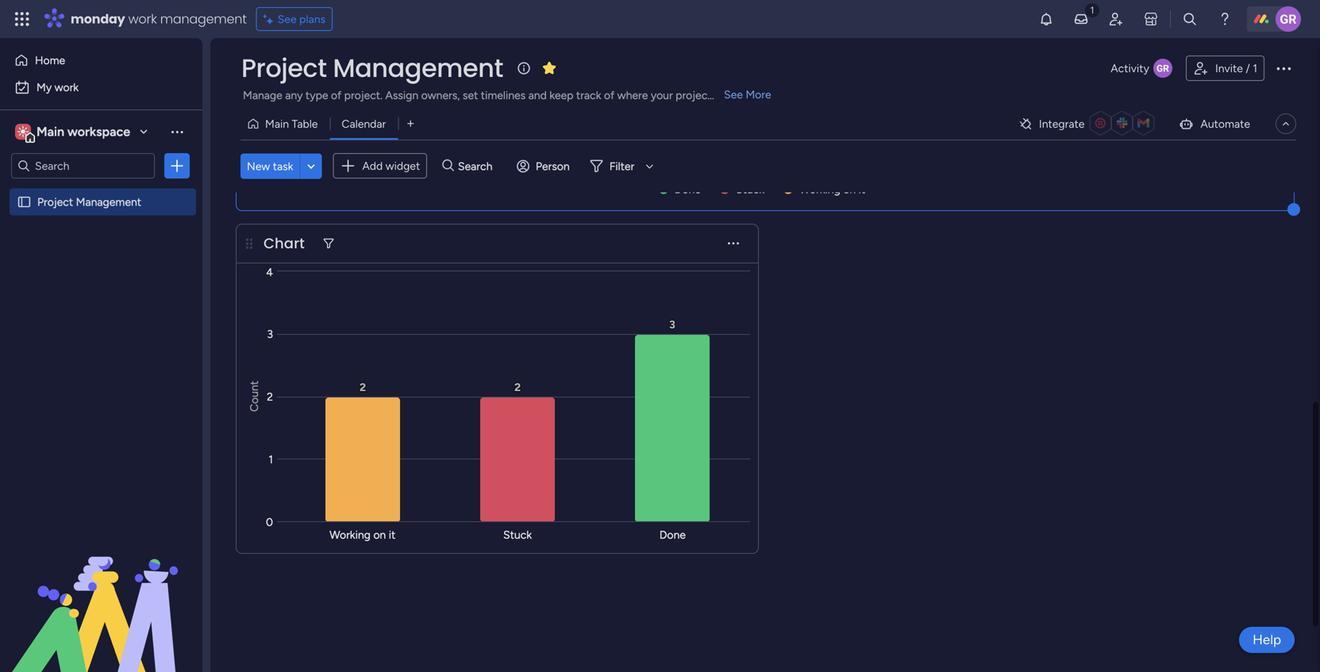 Task type: describe. For each thing, give the bounding box(es) containing it.
activity
[[1111, 62, 1150, 75]]

dapulse drag handle 3 image
[[246, 238, 252, 250]]

home link
[[10, 48, 193, 73]]

main for main table
[[265, 117, 289, 131]]

help button
[[1239, 627, 1295, 653]]

angle down image
[[307, 160, 315, 172]]

search everything image
[[1182, 11, 1198, 27]]

see for see more
[[724, 88, 743, 101]]

arrow down image
[[640, 157, 659, 176]]

remove from favorites image
[[541, 60, 557, 76]]

project inside list box
[[37, 195, 73, 209]]

invite / 1
[[1216, 62, 1258, 75]]

v2 search image
[[442, 157, 454, 175]]

it
[[859, 183, 866, 196]]

more dots image
[[728, 238, 739, 250]]

greg robinson image
[[1276, 6, 1301, 32]]

0 vertical spatial project management
[[241, 50, 503, 86]]

/
[[1246, 62, 1250, 75]]

keep
[[550, 89, 574, 102]]

select product image
[[14, 11, 30, 27]]

1 horizontal spatial management
[[333, 50, 503, 86]]

main table
[[265, 117, 318, 131]]

timelines
[[481, 89, 526, 102]]

new task
[[247, 159, 293, 173]]

Search field
[[454, 155, 502, 177]]

see plans button
[[256, 7, 333, 31]]

main workspace
[[37, 124, 130, 139]]

main for main workspace
[[37, 124, 64, 139]]

invite / 1 button
[[1186, 56, 1265, 81]]

collapse board header image
[[1280, 118, 1293, 130]]

management
[[160, 10, 247, 28]]

stands.
[[715, 89, 750, 102]]

calendar
[[342, 117, 386, 131]]

my work
[[37, 81, 79, 94]]

update feed image
[[1073, 11, 1089, 27]]

project
[[676, 89, 712, 102]]

main workspace button
[[11, 118, 155, 145]]

and
[[528, 89, 547, 102]]

set
[[463, 89, 478, 102]]

project management list box
[[0, 185, 202, 430]]

workspace image
[[15, 123, 31, 141]]

help image
[[1217, 11, 1233, 27]]

task
[[273, 159, 293, 173]]

my work link
[[10, 75, 193, 100]]

on
[[843, 183, 856, 196]]

work for monday
[[128, 10, 157, 28]]

options image
[[169, 158, 185, 174]]

filter button
[[584, 153, 659, 179]]

my
[[37, 81, 52, 94]]

monday
[[71, 10, 125, 28]]

invite
[[1216, 62, 1243, 75]]

home
[[35, 54, 65, 67]]

monday marketplace image
[[1143, 11, 1159, 27]]

add widget button
[[333, 153, 427, 179]]

track
[[576, 89, 601, 102]]



Task type: vqa. For each thing, say whether or not it's contained in the screenshot.
bottom 'Due'
no



Task type: locate. For each thing, give the bounding box(es) containing it.
0 horizontal spatial project
[[37, 195, 73, 209]]

stuck
[[736, 183, 765, 196]]

0 horizontal spatial management
[[76, 195, 141, 209]]

0 horizontal spatial work
[[55, 81, 79, 94]]

work for my
[[55, 81, 79, 94]]

see inside see plans button
[[278, 12, 297, 26]]

activity button
[[1105, 56, 1180, 81]]

chart
[[264, 233, 305, 254]]

calendar button
[[330, 111, 398, 137]]

public board image
[[17, 195, 32, 210]]

management
[[333, 50, 503, 86], [76, 195, 141, 209]]

working
[[800, 183, 841, 196]]

main left the table
[[265, 117, 289, 131]]

0 horizontal spatial main
[[37, 124, 64, 139]]

see for see plans
[[278, 12, 297, 26]]

workspace image
[[17, 123, 29, 141]]

workspace selection element
[[15, 122, 133, 143]]

project.
[[344, 89, 383, 102]]

my work option
[[10, 75, 193, 100]]

widget
[[386, 159, 420, 173]]

of right track
[[604, 89, 615, 102]]

Search in workspace field
[[33, 157, 133, 175]]

1 horizontal spatial see
[[724, 88, 743, 101]]

add widget
[[362, 159, 420, 173]]

1 vertical spatial project management
[[37, 195, 141, 209]]

1 of from the left
[[331, 89, 342, 102]]

work right monday
[[128, 10, 157, 28]]

project up any at the left top
[[241, 50, 327, 86]]

plans
[[299, 12, 326, 26]]

see inside see more 'link'
[[724, 88, 743, 101]]

project right public board image
[[37, 195, 73, 209]]

Project Management field
[[237, 50, 507, 86]]

0 horizontal spatial see
[[278, 12, 297, 26]]

person button
[[510, 153, 579, 179]]

main right workspace image
[[37, 124, 64, 139]]

see plans
[[278, 12, 326, 26]]

project management inside list box
[[37, 195, 141, 209]]

project management
[[241, 50, 503, 86], [37, 195, 141, 209]]

1 horizontal spatial main
[[265, 117, 289, 131]]

workspace
[[67, 124, 130, 139]]

1 horizontal spatial project management
[[241, 50, 503, 86]]

0 vertical spatial work
[[128, 10, 157, 28]]

of
[[331, 89, 342, 102], [604, 89, 615, 102]]

main inside workspace selection element
[[37, 124, 64, 139]]

any
[[285, 89, 303, 102]]

automate
[[1201, 117, 1250, 131]]

0 vertical spatial see
[[278, 12, 297, 26]]

1 horizontal spatial of
[[604, 89, 615, 102]]

project management down search in workspace field
[[37, 195, 141, 209]]

main inside button
[[265, 117, 289, 131]]

main table button
[[241, 111, 330, 137]]

new
[[247, 159, 270, 173]]

workspace options image
[[169, 124, 185, 140]]

main
[[265, 117, 289, 131], [37, 124, 64, 139]]

1 vertical spatial see
[[724, 88, 743, 101]]

manage
[[243, 89, 282, 102]]

project
[[241, 50, 327, 86], [37, 195, 73, 209]]

management inside list box
[[76, 195, 141, 209]]

Chart field
[[260, 233, 309, 254]]

see more
[[724, 88, 771, 101]]

add
[[362, 159, 383, 173]]

assign
[[385, 89, 419, 102]]

home option
[[10, 48, 193, 73]]

management up assign in the left of the page
[[333, 50, 503, 86]]

of right type on the left top of page
[[331, 89, 342, 102]]

options image
[[1274, 59, 1293, 78]]

1 vertical spatial work
[[55, 81, 79, 94]]

1 image
[[1085, 1, 1100, 19]]

type
[[306, 89, 328, 102]]

management down search in workspace field
[[76, 195, 141, 209]]

owners,
[[421, 89, 460, 102]]

0 vertical spatial management
[[333, 50, 503, 86]]

see left plans
[[278, 12, 297, 26]]

see
[[278, 12, 297, 26], [724, 88, 743, 101]]

lottie animation element
[[0, 512, 202, 672]]

0 vertical spatial project
[[241, 50, 327, 86]]

1 vertical spatial management
[[76, 195, 141, 209]]

integrate
[[1039, 117, 1085, 131]]

automate button
[[1172, 111, 1257, 137]]

help
[[1253, 632, 1281, 648]]

work
[[128, 10, 157, 28], [55, 81, 79, 94]]

1 vertical spatial project
[[37, 195, 73, 209]]

working on it
[[800, 183, 866, 196]]

see more link
[[722, 87, 773, 102]]

work inside option
[[55, 81, 79, 94]]

person
[[536, 159, 570, 173]]

1 horizontal spatial work
[[128, 10, 157, 28]]

done
[[675, 183, 701, 196]]

0 horizontal spatial of
[[331, 89, 342, 102]]

option
[[0, 188, 202, 191]]

see left "more"
[[724, 88, 743, 101]]

project management up project.
[[241, 50, 503, 86]]

where
[[617, 89, 648, 102]]

2 of from the left
[[604, 89, 615, 102]]

your
[[651, 89, 673, 102]]

0 horizontal spatial project management
[[37, 195, 141, 209]]

new task button
[[241, 153, 300, 179]]

1
[[1253, 62, 1258, 75]]

integrate button
[[1012, 107, 1166, 141]]

work right my
[[55, 81, 79, 94]]

manage any type of project. assign owners, set timelines and keep track of where your project stands.
[[243, 89, 750, 102]]

table
[[292, 117, 318, 131]]

add view image
[[407, 118, 414, 130]]

1 horizontal spatial project
[[241, 50, 327, 86]]

more
[[746, 88, 771, 101]]

invite members image
[[1108, 11, 1124, 27]]

monday work management
[[71, 10, 247, 28]]

lottie animation image
[[0, 512, 202, 672]]

notifications image
[[1038, 11, 1054, 27]]

filter
[[610, 159, 635, 173]]

show board description image
[[514, 60, 533, 76]]



